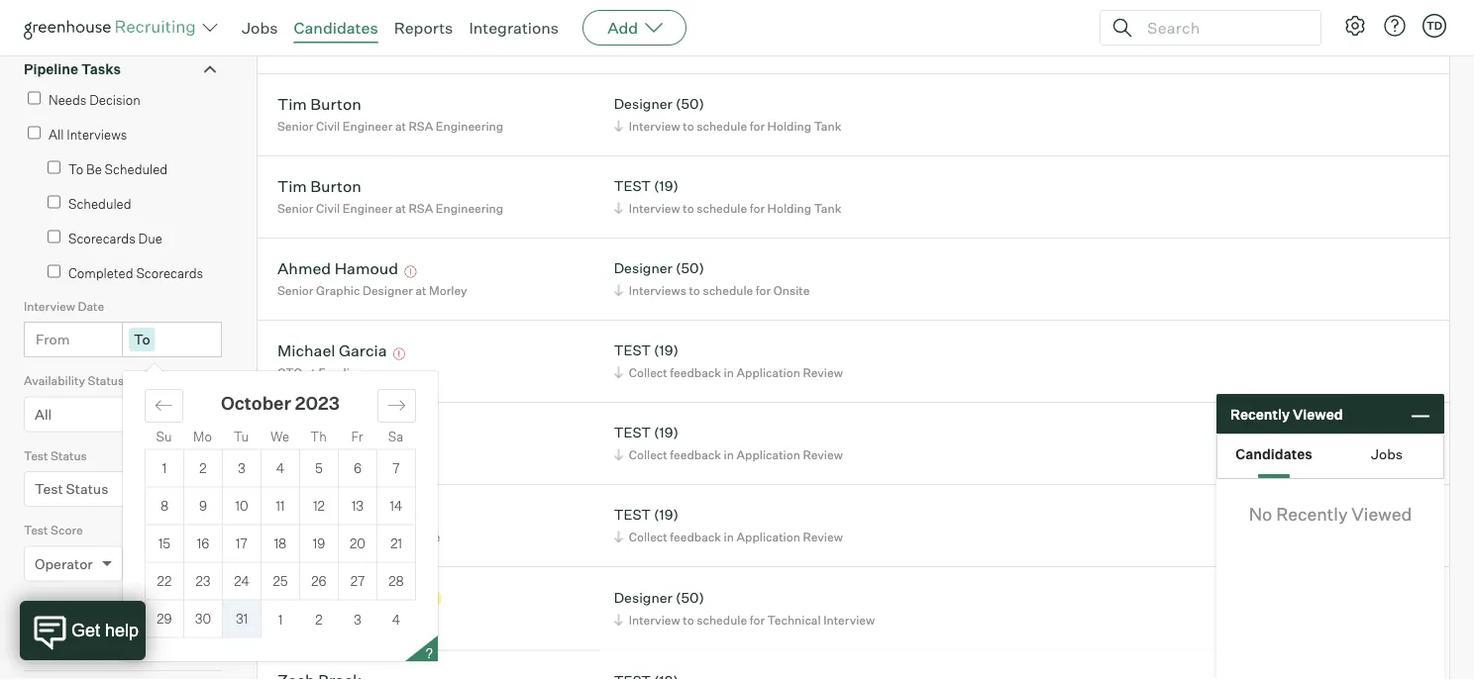 Task type: vqa. For each thing, say whether or not it's contained in the screenshot.
JACOB
yes



Task type: describe. For each thing, give the bounding box(es) containing it.
move forward to switch to the next month. image
[[387, 397, 406, 415]]

designer (50) interview to schedule for technical interview
[[614, 590, 875, 628]]

rsa for test (19)
[[409, 201, 433, 216]]

test inside the test (19) interviews to schedule for preliminary screen
[[614, 13, 651, 30]]

14 button
[[378, 488, 415, 525]]

test (19) collect feedback in application review for michael garcia
[[614, 342, 843, 380]]

0 vertical spatial candidates
[[294, 18, 378, 38]]

add
[[608, 18, 638, 38]]

availability
[[24, 374, 85, 389]]

schedule for test (19) interview to schedule for holding tank
[[697, 201, 747, 216]]

18 button
[[262, 526, 299, 563]]

cto
[[277, 365, 302, 380]]

burton for test (19)
[[311, 176, 362, 196]]

screen
[[840, 36, 879, 51]]

application for michael garcia
[[737, 365, 801, 380]]

0 horizontal spatial 4 button
[[262, 451, 299, 487]]

no
[[1249, 504, 1273, 526]]

score
[[51, 523, 83, 538]]

tu
[[234, 429, 249, 445]]

travelnow
[[339, 448, 398, 462]]

feedback for michael martinez
[[670, 530, 721, 545]]

test (19) interviews to schedule for preliminary screen
[[614, 13, 879, 51]]

27 button
[[339, 564, 377, 600]]

recently viewed
[[1231, 406, 1343, 423]]

test score
[[24, 523, 83, 538]]

1 vertical spatial test status
[[35, 481, 108, 498]]

3 senior from the top
[[277, 283, 314, 298]]

1 horizontal spatial 2 button
[[300, 601, 338, 638]]

director
[[277, 448, 323, 462]]

13
[[352, 499, 364, 515]]

at inside jacob rogers ux/ui designer at anyway, inc.
[[368, 36, 379, 51]]

civil for test (19)
[[316, 201, 340, 216]]

pipeline
[[24, 61, 78, 78]]

janet wong
[[277, 587, 366, 607]]

collect feedback in application review link for michael garcia
[[611, 363, 848, 382]]

4 senior from the top
[[277, 614, 314, 628]]

integrations link
[[469, 18, 559, 38]]

schedule for test (19) interviews to schedule for preliminary screen
[[703, 36, 753, 51]]

offer
[[24, 598, 51, 613]]

junior analyst at marketwise
[[277, 530, 441, 545]]

we
[[271, 429, 289, 445]]

greenhouse recruiting image
[[24, 16, 202, 40]]

cto at foodies
[[277, 365, 362, 380]]

add button
[[583, 10, 687, 46]]

Completed Scorecards checkbox
[[48, 265, 60, 278]]

tim burton link for test
[[277, 176, 362, 199]]

interview for designer (50) interview to schedule for holding tank
[[629, 119, 680, 133]]

to for designer (50) interviews to schedule for onsite
[[689, 283, 701, 298]]

0 vertical spatial all
[[49, 127, 64, 142]]

test for operator
[[24, 523, 48, 538]]

reports link
[[394, 18, 453, 38]]

24
[[234, 574, 250, 590]]

schedule for designer (50) interviews to schedule for onsite
[[703, 283, 753, 298]]

schedule for designer (50) interview to schedule for technical interview
[[697, 613, 747, 628]]

schedule for designer (50) interview to schedule for holding tank
[[697, 119, 747, 133]]

to for designer (50) interview to schedule for holding tank
[[683, 119, 694, 133]]

in for michael garcia
[[724, 365, 734, 380]]

Search text field
[[1143, 13, 1303, 42]]

designer inside jacob rogers ux/ui designer at anyway, inc.
[[315, 36, 366, 51]]

foodies
[[319, 365, 362, 380]]

20 button
[[339, 526, 377, 563]]

candidates link
[[294, 18, 378, 38]]

td button
[[1423, 14, 1447, 38]]

for for designer (50) interview to schedule for holding tank
[[750, 119, 765, 133]]

to for test (19) interviews to schedule for preliminary screen
[[689, 36, 701, 51]]

25
[[273, 574, 288, 590]]

october 2023
[[221, 392, 340, 414]]

0 vertical spatial test status
[[24, 449, 87, 464]]

interviews for designer
[[629, 283, 687, 298]]

decision
[[89, 92, 141, 108]]

at right 5 on the left bottom of the page
[[326, 448, 336, 462]]

0 vertical spatial 1 button
[[146, 451, 183, 487]]

(19) for jane davis
[[654, 424, 679, 442]]

12 button
[[300, 488, 338, 525]]

status for test status
[[51, 449, 87, 464]]

at down anyway,
[[395, 119, 406, 133]]

0 vertical spatial scheduled
[[105, 161, 168, 177]]

to for to be scheduled
[[68, 161, 83, 177]]

16 button
[[184, 526, 222, 563]]

rsa for designer (50)
[[409, 119, 433, 133]]

michael garcia link
[[277, 341, 387, 363]]

19 button
[[300, 526, 338, 563]]

davis
[[317, 423, 358, 443]]

ahmed
[[277, 258, 331, 278]]

(50) inside the designer (50) interview to schedule for holding tank
[[676, 95, 705, 113]]

Scheduled checkbox
[[48, 196, 60, 209]]

mo
[[193, 429, 212, 445]]

interview to schedule for holding tank link for (50)
[[611, 117, 847, 135]]

6 button
[[339, 451, 377, 487]]

graphic
[[316, 283, 360, 298]]

engineer for test (19)
[[343, 201, 393, 216]]

22
[[157, 574, 172, 590]]

3 for the right 3 button
[[354, 612, 362, 628]]

23
[[196, 574, 211, 590]]

completed scorecards
[[68, 265, 203, 281]]

garcia
[[339, 341, 387, 360]]

in for jane davis
[[724, 448, 734, 462]]

?
[[426, 646, 433, 662]]

jane davis link
[[277, 423, 358, 446]]

1 vertical spatial scheduled
[[68, 196, 131, 212]]

completed
[[68, 265, 133, 281]]

at down ahmed hamoud has been in onsite for more than 21 days image
[[416, 283, 427, 298]]

application for jane davis
[[737, 448, 801, 462]]

burton for designer (50)
[[311, 94, 362, 114]]

jacob
[[277, 12, 323, 31]]

8
[[160, 499, 169, 515]]

at right cto
[[305, 365, 316, 380]]

12
[[313, 499, 325, 515]]

8 button
[[146, 488, 183, 525]]

test for test status
[[24, 449, 48, 464]]

reports
[[394, 18, 453, 38]]

tank for (19)
[[814, 201, 842, 216]]

1 vertical spatial recently
[[1277, 504, 1348, 526]]

1 vertical spatial scorecards
[[136, 265, 203, 281]]

move backward to switch to the previous month. image
[[155, 397, 173, 415]]

review for michael martinez
[[803, 530, 843, 545]]

6
[[354, 461, 362, 477]]

anyway,
[[382, 36, 429, 51]]

su
[[156, 429, 172, 445]]

1 for topmost 1 button
[[162, 461, 167, 477]]

test (19) interview to schedule for holding tank
[[614, 178, 842, 216]]

civil for designer (50)
[[316, 119, 340, 133]]

9
[[199, 499, 207, 515]]

status for all
[[88, 374, 124, 389]]

test status element
[[24, 447, 222, 521]]

5
[[315, 461, 323, 477]]

to be scheduled
[[68, 161, 168, 177]]

(19) for michael martinez
[[654, 507, 679, 524]]

at up ahmed hamoud has been in onsite for more than 21 days image
[[395, 201, 406, 216]]

michael martinez has been in application review for more than 5 days image
[[408, 513, 426, 525]]

senior designer at modern
[[277, 614, 426, 628]]

31 button
[[223, 601, 261, 638]]

2 vertical spatial status
[[66, 481, 108, 498]]

tab list containing candidates
[[1218, 435, 1444, 479]]

tim burton senior civil engineer at rsa engineering for designer
[[277, 94, 504, 133]]

needs
[[49, 92, 87, 108]]

All Interviews checkbox
[[28, 127, 41, 139]]

interview for test (19) interview to schedule for holding tank
[[629, 201, 680, 216]]

offer element
[[24, 596, 222, 671]]

tim burton link for designer
[[277, 94, 362, 117]]

no recently viewed
[[1249, 504, 1413, 526]]

jane davis
[[277, 423, 358, 443]]

tim for test
[[277, 176, 307, 196]]

0 horizontal spatial viewed
[[1293, 406, 1343, 423]]

needs decision
[[49, 92, 141, 108]]

1 vertical spatial interviews
[[67, 127, 127, 142]]

23 button
[[184, 564, 222, 600]]

13 button
[[339, 488, 377, 525]]

october 2023 region
[[123, 372, 1024, 662]]

in for michael martinez
[[724, 530, 734, 545]]

7 button
[[378, 451, 415, 487]]

1 horizontal spatial 1 button
[[262, 601, 300, 638]]

10
[[235, 499, 248, 515]]



Task type: locate. For each thing, give the bounding box(es) containing it.
26
[[312, 574, 327, 590]]

2 civil from the top
[[316, 201, 340, 216]]

engineering down inc.
[[436, 119, 504, 133]]

october
[[221, 392, 291, 414]]

to
[[68, 161, 83, 177], [134, 331, 150, 349]]

0 vertical spatial engineering
[[436, 119, 504, 133]]

2 application from the top
[[737, 448, 801, 462]]

4 for leftmost 4 button
[[276, 461, 285, 477]]

test (19) collect feedback in application review for jane davis
[[614, 424, 843, 462]]

1 vertical spatial candidates
[[1236, 446, 1313, 463]]

4 (19) from the top
[[654, 424, 679, 442]]

jobs link
[[242, 18, 278, 38]]

(50) for ahmed hamoud
[[676, 260, 705, 277]]

2 feedback from the top
[[670, 448, 721, 462]]

(19) inside the test (19) interviews to schedule for preliminary screen
[[654, 13, 679, 30]]

1 vertical spatial review
[[803, 448, 843, 462]]

tim burton senior civil engineer at rsa engineering for test
[[277, 176, 504, 216]]

1 horizontal spatial viewed
[[1352, 504, 1413, 526]]

engineer down anyway,
[[343, 119, 393, 133]]

1 burton from the top
[[311, 94, 362, 114]]

2 collect feedback in application review link from the top
[[611, 446, 848, 464]]

3 application from the top
[[737, 530, 801, 545]]

schedule inside the test (19) interviews to schedule for preliminary screen
[[703, 36, 753, 51]]

michael up cto at foodies
[[277, 341, 335, 360]]

status up score
[[66, 481, 108, 498]]

(19) inside test (19) interview to schedule for holding tank
[[654, 178, 679, 195]]

all interviews
[[49, 127, 127, 142]]

0 horizontal spatial 1
[[162, 461, 167, 477]]

holding inside the designer (50) interview to schedule for holding tank
[[768, 119, 812, 133]]

michael
[[277, 341, 335, 360], [277, 505, 335, 525]]

1 vertical spatial 3 button
[[338, 601, 377, 638]]

(50) inside designer (50) interview to schedule for technical interview
[[676, 590, 705, 607]]

rsa
[[409, 119, 433, 133], [409, 201, 433, 216]]

to for test (19) interview to schedule for holding tank
[[683, 201, 694, 216]]

tim burton senior civil engineer at rsa engineering up 'hamoud'
[[277, 176, 504, 216]]

burton
[[311, 94, 362, 114], [311, 176, 362, 196]]

interview to schedule for technical interview link
[[611, 611, 880, 630]]

collect feedback in application review link for jane davis
[[611, 446, 848, 464]]

tim burton link up ahmed
[[277, 176, 362, 199]]

2 tank from the top
[[814, 201, 842, 216]]

to down completed scorecards on the left
[[134, 331, 150, 349]]

ahmed hamoud has been in onsite for more than 21 days image
[[402, 266, 420, 278]]

senior down ahmed
[[277, 283, 314, 298]]

designer inside designer (50) interview to schedule for technical interview
[[614, 590, 673, 607]]

interview inside test (19) interview to schedule for holding tank
[[629, 201, 680, 216]]

0 vertical spatial holding
[[768, 119, 812, 133]]

test inside test (19) interview to schedule for holding tank
[[614, 178, 651, 195]]

1 vertical spatial holding
[[768, 201, 812, 216]]

3 in from the top
[[724, 530, 734, 545]]

28
[[389, 574, 404, 590]]

test for martinez
[[614, 507, 651, 524]]

tim burton senior civil engineer at rsa engineering down anyway,
[[277, 94, 504, 133]]

4 down internal
[[392, 612, 401, 628]]

schedule inside designer (50) interview to schedule for technical interview
[[697, 613, 747, 628]]

all for availability status
[[35, 406, 52, 423]]

2 senior from the top
[[277, 201, 314, 216]]

3 (19) from the top
[[654, 342, 679, 359]]

michael inside michael martinez "link"
[[277, 505, 335, 525]]

2 holding from the top
[[768, 201, 812, 216]]

15 button
[[146, 526, 183, 563]]

collect feedback in application review link for michael martinez
[[611, 528, 848, 547]]

for inside designer (50) interviews to schedule for onsite
[[756, 283, 771, 298]]

1 vertical spatial application
[[737, 448, 801, 462]]

0 vertical spatial test
[[24, 449, 48, 464]]

ahmed hamoud
[[277, 258, 398, 278]]

1 vertical spatial test (19) collect feedback in application review
[[614, 424, 843, 462]]

1 vertical spatial jobs
[[1372, 446, 1403, 463]]

senior down ux/ui
[[277, 119, 314, 133]]

hamoud
[[335, 258, 398, 278]]

1 tim burton senior civil engineer at rsa engineering from the top
[[277, 94, 504, 133]]

collect for michael martinez
[[629, 530, 668, 545]]

interview inside the designer (50) interview to schedule for holding tank
[[629, 119, 680, 133]]

5 (19) from the top
[[654, 507, 679, 524]]

26 button
[[300, 564, 338, 600]]

1 vertical spatial viewed
[[1352, 504, 1413, 526]]

7
[[393, 461, 400, 477]]

1 vertical spatial status
[[51, 449, 87, 464]]

0 vertical spatial civil
[[316, 119, 340, 133]]

1 button down 25
[[262, 601, 300, 638]]

4 button down we
[[262, 451, 299, 487]]

3 test from the top
[[614, 342, 651, 359]]

(50) up interview to schedule for technical interview link
[[676, 590, 705, 607]]

1 vertical spatial rsa
[[409, 201, 433, 216]]

at
[[368, 36, 379, 51], [395, 119, 406, 133], [395, 201, 406, 216], [416, 283, 427, 298], [305, 365, 316, 380], [326, 448, 336, 462], [360, 530, 371, 545], [369, 614, 380, 628]]

2 vertical spatial review
[[803, 530, 843, 545]]

0 vertical spatial scorecards
[[68, 231, 136, 246]]

1 tim from the top
[[277, 94, 307, 114]]

1 test (19) collect feedback in application review from the top
[[614, 342, 843, 380]]

1 in from the top
[[724, 365, 734, 380]]

technical
[[768, 613, 821, 628]]

2 michael from the top
[[277, 505, 335, 525]]

0 vertical spatial michael
[[277, 341, 335, 360]]

1 down su on the left bottom of page
[[162, 461, 167, 477]]

0 vertical spatial 1
[[162, 461, 167, 477]]

pipeline tasks
[[24, 61, 121, 78]]

2 review from the top
[[803, 448, 843, 462]]

for for designer (50) interviews to schedule for onsite
[[756, 283, 771, 298]]

review for jane davis
[[803, 448, 843, 462]]

1 vertical spatial michael
[[277, 505, 335, 525]]

1 michael from the top
[[277, 341, 335, 360]]

at left modern
[[369, 614, 380, 628]]

janet wong link
[[277, 587, 366, 610]]

1 horizontal spatial to
[[134, 331, 150, 349]]

0 horizontal spatial 2
[[200, 461, 207, 477]]

30 button
[[184, 601, 222, 638]]

senior graphic designer at morley
[[277, 283, 467, 298]]

0 vertical spatial 2 button
[[184, 451, 222, 487]]

jane
[[277, 423, 314, 443]]

2 (19) from the top
[[654, 178, 679, 195]]

engineer up 'hamoud'
[[343, 201, 393, 216]]

be
[[86, 161, 102, 177]]

1 horizontal spatial 3
[[354, 612, 362, 628]]

0 vertical spatial tim
[[277, 94, 307, 114]]

interviews to schedule for onsite link
[[611, 281, 815, 300]]

0 vertical spatial review
[[803, 365, 843, 380]]

1 (50) from the top
[[676, 95, 705, 113]]

civil down candidates link
[[316, 119, 340, 133]]

2 vertical spatial test
[[24, 523, 48, 538]]

interview to schedule for holding tank link up designer (50) interviews to schedule for onsite
[[611, 199, 847, 218]]

holding for (19)
[[768, 201, 812, 216]]

2 test from the top
[[614, 178, 651, 195]]

3 for the left 3 button
[[238, 461, 246, 477]]

interviews to schedule for preliminary screen link
[[611, 34, 884, 53]]

Scorecards Due checkbox
[[48, 231, 60, 243]]

interviews for test
[[629, 36, 687, 51]]

2 rsa from the top
[[409, 201, 433, 216]]

schedule left technical
[[697, 613, 747, 628]]

0 vertical spatial 3 button
[[223, 451, 261, 487]]

2 (50) from the top
[[676, 260, 705, 277]]

collect for jane davis
[[629, 448, 668, 462]]

tim burton link
[[277, 94, 362, 117], [277, 176, 362, 199]]

5 test from the top
[[614, 507, 651, 524]]

1 interview to schedule for holding tank link from the top
[[611, 117, 847, 135]]

1 horizontal spatial 1
[[279, 612, 283, 628]]

1 collect feedback in application review link from the top
[[611, 363, 848, 382]]

21
[[391, 536, 402, 552]]

jacob rogers ux/ui designer at anyway, inc.
[[277, 12, 452, 51]]

1 tank from the top
[[814, 119, 842, 133]]

0 horizontal spatial 2 button
[[184, 451, 222, 487]]

schedule inside test (19) interview to schedule for holding tank
[[697, 201, 747, 216]]

24 button
[[223, 564, 261, 600]]

to inside the test (19) interviews to schedule for preliminary screen
[[689, 36, 701, 51]]

for for designer (50) interview to schedule for technical interview
[[750, 613, 765, 628]]

2 vertical spatial all
[[35, 630, 52, 648]]

1 application from the top
[[737, 365, 801, 380]]

14
[[390, 499, 403, 515]]

27
[[351, 574, 365, 590]]

1 engineering from the top
[[436, 119, 504, 133]]

responsibility
[[24, 21, 120, 38]]

schedule
[[703, 36, 753, 51], [697, 119, 747, 133], [697, 201, 747, 216], [703, 283, 753, 298], [697, 613, 747, 628]]

1 tim burton link from the top
[[277, 94, 362, 117]]

interview to schedule for holding tank link up test (19) interview to schedule for holding tank
[[611, 117, 847, 135]]

2 burton from the top
[[311, 176, 362, 196]]

interviews inside the test (19) interviews to schedule for preliminary screen
[[629, 36, 687, 51]]

31
[[236, 612, 248, 628]]

1 vertical spatial interview to schedule for holding tank link
[[611, 199, 847, 218]]

marketwise
[[374, 530, 441, 545]]

holding down preliminary
[[768, 119, 812, 133]]

0 vertical spatial tim burton link
[[277, 94, 362, 117]]

0 vertical spatial tank
[[814, 119, 842, 133]]

senior up ahmed
[[277, 201, 314, 216]]

1 vertical spatial 1 button
[[262, 601, 300, 638]]

2 vertical spatial interviews
[[629, 283, 687, 298]]

availability status
[[24, 374, 124, 389]]

to left be
[[68, 161, 83, 177]]

for inside the designer (50) interview to schedule for holding tank
[[750, 119, 765, 133]]

2 vertical spatial collect feedback in application review link
[[611, 528, 848, 547]]

availability status element
[[24, 372, 222, 447]]

all inside the offer element
[[35, 630, 52, 648]]

holding inside test (19) interview to schedule for holding tank
[[768, 201, 812, 216]]

0 vertical spatial status
[[88, 374, 124, 389]]

1 vertical spatial civil
[[316, 201, 340, 216]]

3 down tu
[[238, 461, 246, 477]]

1 horizontal spatial 4
[[392, 612, 401, 628]]

0 vertical spatial to
[[68, 161, 83, 177]]

3 button down 27 button
[[338, 601, 377, 638]]

civil up ahmed hamoud
[[316, 201, 340, 216]]

11 button
[[262, 488, 299, 525]]

1 horizontal spatial 4 button
[[377, 601, 416, 638]]

all inside availability status element
[[35, 406, 52, 423]]

1 test from the top
[[614, 13, 651, 30]]

tank inside the designer (50) interview to schedule for holding tank
[[814, 119, 842, 133]]

0 vertical spatial 2
[[200, 461, 207, 477]]

1 down janet
[[279, 612, 283, 628]]

0 vertical spatial burton
[[311, 94, 362, 114]]

1 vertical spatial test
[[35, 481, 63, 498]]

engineering up morley
[[436, 201, 504, 216]]

0 vertical spatial test (19) collect feedback in application review
[[614, 342, 843, 380]]

? button
[[405, 636, 438, 662]]

at down "rogers"
[[368, 36, 379, 51]]

(50) for janet wong
[[676, 590, 705, 607]]

25 button
[[262, 564, 299, 600]]

schedule up test (19) interview to schedule for holding tank
[[697, 119, 747, 133]]

0 horizontal spatial 1 button
[[146, 451, 183, 487]]

2 tim burton link from the top
[[277, 176, 362, 199]]

interviews
[[629, 36, 687, 51], [67, 127, 127, 142], [629, 283, 687, 298]]

onsite
[[774, 283, 810, 298]]

29
[[157, 612, 172, 628]]

1 review from the top
[[803, 365, 843, 380]]

engineering for test (19)
[[436, 201, 504, 216]]

4 button down 28 button
[[377, 601, 416, 638]]

1 (19) from the top
[[654, 13, 679, 30]]

from
[[36, 331, 70, 349]]

2 in from the top
[[724, 448, 734, 462]]

0 vertical spatial viewed
[[1293, 406, 1343, 423]]

operator
[[35, 556, 93, 573]]

1 senior from the top
[[277, 119, 314, 133]]

interviews inside designer (50) interviews to schedule for onsite
[[629, 283, 687, 298]]

holding up onsite
[[768, 201, 812, 216]]

1 vertical spatial 3
[[354, 612, 362, 628]]

2 down "janet wong" link
[[316, 612, 323, 628]]

collect for michael garcia
[[629, 365, 668, 380]]

for up designer (50) interviews to schedule for onsite
[[750, 201, 765, 216]]

test (19) collect feedback in application review for michael martinez
[[614, 507, 843, 545]]

application for michael martinez
[[737, 530, 801, 545]]

0 horizontal spatial to
[[68, 161, 83, 177]]

0 vertical spatial rsa
[[409, 119, 433, 133]]

0 vertical spatial interviews
[[629, 36, 687, 51]]

jobs left candidates link
[[242, 18, 278, 38]]

1 vertical spatial 4
[[392, 612, 401, 628]]

1 feedback from the top
[[670, 365, 721, 380]]

michael martinez link
[[277, 505, 405, 528]]

9 button
[[184, 488, 222, 525]]

(50) up interviews to schedule for onsite link
[[676, 260, 705, 277]]

2 test (19) collect feedback in application review from the top
[[614, 424, 843, 462]]

5 button
[[300, 451, 338, 487]]

schedule left onsite
[[703, 283, 753, 298]]

holding for (50)
[[768, 119, 812, 133]]

tank
[[814, 119, 842, 133], [814, 201, 842, 216]]

scorecards
[[68, 231, 136, 246], [136, 265, 203, 281]]

1 vertical spatial tim
[[277, 176, 307, 196]]

0 vertical spatial engineer
[[343, 119, 393, 133]]

test
[[614, 13, 651, 30], [614, 178, 651, 195], [614, 342, 651, 359], [614, 424, 651, 442], [614, 507, 651, 524]]

(50) inside designer (50) interviews to schedule for onsite
[[676, 260, 705, 277]]

2 collect from the top
[[629, 448, 668, 462]]

Score number field
[[128, 547, 222, 582]]

for inside designer (50) interview to schedule for technical interview
[[750, 613, 765, 628]]

1 vertical spatial engineer
[[343, 201, 393, 216]]

for for test (19) interviews to schedule for preliminary screen
[[756, 36, 771, 51]]

scorecards up completed
[[68, 231, 136, 246]]

inc.
[[431, 36, 452, 51]]

1 vertical spatial 2 button
[[300, 601, 338, 638]]

schedule up the designer (50) interview to schedule for holding tank
[[703, 36, 753, 51]]

1 collect from the top
[[629, 365, 668, 380]]

analyst
[[316, 530, 358, 545]]

15
[[158, 536, 171, 552]]

1 horizontal spatial 2
[[316, 612, 323, 628]]

jacob rogers link
[[277, 12, 379, 34]]

0 vertical spatial jobs
[[242, 18, 278, 38]]

date
[[78, 299, 104, 314]]

1 vertical spatial in
[[724, 448, 734, 462]]

michael inside michael garcia link
[[277, 341, 335, 360]]

michael for michael garcia
[[277, 341, 335, 360]]

michael up junior
[[277, 505, 335, 525]]

2 interview to schedule for holding tank link from the top
[[611, 199, 847, 218]]

burton down ux/ui
[[311, 94, 362, 114]]

(50) down interviews to schedule for preliminary screen link
[[676, 95, 705, 113]]

to inside designer (50) interviews to schedule for onsite
[[689, 283, 701, 298]]

candidates
[[294, 18, 378, 38], [1236, 446, 1313, 463]]

0 vertical spatial collect feedback in application review link
[[611, 363, 848, 382]]

0 vertical spatial (50)
[[676, 95, 705, 113]]

tim for designer
[[277, 94, 307, 114]]

1 button down su on the left bottom of page
[[146, 451, 183, 487]]

feedback for michael garcia
[[670, 365, 721, 380]]

2 vertical spatial (50)
[[676, 590, 705, 607]]

To Be Scheduled checkbox
[[48, 161, 60, 174]]

janet
[[277, 587, 319, 607]]

1 vertical spatial to
[[134, 331, 150, 349]]

michael for michael martinez
[[277, 505, 335, 525]]

tim up ahmed
[[277, 176, 307, 196]]

1 vertical spatial 4 button
[[377, 601, 416, 638]]

0 vertical spatial recently
[[1231, 406, 1290, 423]]

2 tim from the top
[[277, 176, 307, 196]]

senior down janet
[[277, 614, 314, 628]]

0 horizontal spatial 3
[[238, 461, 246, 477]]

jane davis has been in application review for more than 5 days image
[[362, 431, 380, 443]]

0 horizontal spatial jobs
[[242, 18, 278, 38]]

2 button
[[184, 451, 222, 487], [300, 601, 338, 638]]

wong
[[323, 587, 366, 607]]

interview to schedule for holding tank link for (19)
[[611, 199, 847, 218]]

for left preliminary
[[756, 36, 771, 51]]

4 for the bottom 4 button
[[392, 612, 401, 628]]

1 vertical spatial feedback
[[670, 448, 721, 462]]

2 for the topmost 2 button
[[200, 461, 207, 477]]

tank inside test (19) interview to schedule for holding tank
[[814, 201, 842, 216]]

2 vertical spatial in
[[724, 530, 734, 545]]

tank for (50)
[[814, 119, 842, 133]]

schedule up designer (50) interviews to schedule for onsite
[[697, 201, 747, 216]]

1 vertical spatial 2
[[316, 612, 323, 628]]

designer inside designer (50) interviews to schedule for onsite
[[614, 260, 673, 277]]

1 vertical spatial collect feedback in application review link
[[611, 446, 848, 464]]

scheduled down be
[[68, 196, 131, 212]]

1 vertical spatial all
[[35, 406, 52, 423]]

2
[[200, 461, 207, 477], [316, 612, 323, 628]]

1 rsa from the top
[[409, 119, 433, 133]]

to inside test (19) interview to schedule for holding tank
[[683, 201, 694, 216]]

engineering for designer (50)
[[436, 119, 504, 133]]

1 horizontal spatial 3 button
[[338, 601, 377, 638]]

0 vertical spatial in
[[724, 365, 734, 380]]

designer (50) interviews to schedule for onsite
[[614, 260, 810, 298]]

designer inside the designer (50) interview to schedule for holding tank
[[614, 95, 673, 113]]

3 feedback from the top
[[670, 530, 721, 545]]

to inside the designer (50) interview to schedule for holding tank
[[683, 119, 694, 133]]

test
[[24, 449, 48, 464], [35, 481, 63, 498], [24, 523, 48, 538]]

2 vertical spatial test (19) collect feedback in application review
[[614, 507, 843, 545]]

2 vertical spatial collect
[[629, 530, 668, 545]]

feedback
[[670, 365, 721, 380], [670, 448, 721, 462], [670, 530, 721, 545]]

3 review from the top
[[803, 530, 843, 545]]

0 vertical spatial 4 button
[[262, 451, 299, 487]]

to inside designer (50) interview to schedule for technical interview
[[683, 613, 694, 628]]

1 vertical spatial burton
[[311, 176, 362, 196]]

to for designer (50) interview to schedule for technical interview
[[683, 613, 694, 628]]

2 for rightmost 2 button
[[316, 612, 323, 628]]

10 button
[[223, 488, 261, 525]]

test for davis
[[614, 424, 651, 442]]

for for test (19) interview to schedule for holding tank
[[750, 201, 765, 216]]

to for to
[[134, 331, 150, 349]]

all down offer
[[35, 630, 52, 648]]

3 (50) from the top
[[676, 590, 705, 607]]

th
[[310, 429, 327, 445]]

2 vertical spatial application
[[737, 530, 801, 545]]

burton up ahmed hamoud
[[311, 176, 362, 196]]

tim down ux/ui
[[277, 94, 307, 114]]

scorecards down 'due'
[[136, 265, 203, 281]]

status right availability
[[88, 374, 124, 389]]

1 engineer from the top
[[343, 119, 393, 133]]

2 vertical spatial feedback
[[670, 530, 721, 545]]

senior
[[277, 119, 314, 133], [277, 201, 314, 216], [277, 283, 314, 298], [277, 614, 314, 628]]

4 down we
[[276, 461, 285, 477]]

tim burton link down ux/ui
[[277, 94, 362, 117]]

tab list
[[1218, 435, 1444, 479]]

interview for designer (50) interview to schedule for technical interview
[[629, 613, 680, 628]]

2 engineer from the top
[[343, 201, 393, 216]]

all for offer
[[35, 630, 52, 648]]

3 button down tu
[[223, 451, 261, 487]]

2 down mo in the left of the page
[[200, 461, 207, 477]]

4
[[276, 461, 285, 477], [392, 612, 401, 628]]

0 vertical spatial 3
[[238, 461, 246, 477]]

17
[[236, 536, 248, 552]]

engineer for designer (50)
[[343, 119, 393, 133]]

4 button
[[262, 451, 299, 487], [377, 601, 416, 638]]

test status up score
[[35, 481, 108, 498]]

18
[[274, 536, 287, 552]]

fr
[[351, 429, 363, 445]]

schedule inside designer (50) interviews to schedule for onsite
[[703, 283, 753, 298]]

scheduled right be
[[105, 161, 168, 177]]

rsa up ahmed hamoud has been in onsite for more than 21 days image
[[409, 201, 433, 216]]

1 for the right 1 button
[[279, 612, 283, 628]]

1 horizontal spatial candidates
[[1236, 446, 1313, 463]]

designer
[[315, 36, 366, 51], [614, 95, 673, 113], [614, 260, 673, 277], [363, 283, 413, 298], [614, 590, 673, 607], [316, 614, 367, 628]]

review for michael garcia
[[803, 365, 843, 380]]

3 down wong
[[354, 612, 362, 628]]

20
[[350, 536, 366, 552]]

status
[[88, 374, 124, 389], [51, 449, 87, 464], [66, 481, 108, 498]]

1 civil from the top
[[316, 119, 340, 133]]

for up test (19) interview to schedule for holding tank
[[750, 119, 765, 133]]

1 vertical spatial 1
[[279, 612, 283, 628]]

3 test (19) collect feedback in application review from the top
[[614, 507, 843, 545]]

schedule inside the designer (50) interview to schedule for holding tank
[[697, 119, 747, 133]]

due
[[138, 231, 162, 246]]

tim burton senior civil engineer at rsa engineering
[[277, 94, 504, 133], [277, 176, 504, 216]]

all down availability
[[35, 406, 52, 423]]

0 horizontal spatial scorecards
[[68, 231, 136, 246]]

2 engineering from the top
[[436, 201, 504, 216]]

1 holding from the top
[[768, 119, 812, 133]]

for inside test (19) interview to schedule for holding tank
[[750, 201, 765, 216]]

4 test from the top
[[614, 424, 651, 442]]

Needs Decision checkbox
[[28, 92, 41, 105]]

ux/ui
[[277, 36, 313, 51]]

for left onsite
[[756, 283, 771, 298]]

status down availability status element
[[51, 449, 87, 464]]

all right 'all interviews' checkbox at the top left of page
[[49, 127, 64, 142]]

at down martinez
[[360, 530, 371, 545]]

scorecards due
[[68, 231, 162, 246]]

jobs up no recently viewed
[[1372, 446, 1403, 463]]

configure image
[[1344, 14, 1368, 38]]

rsa down anyway,
[[409, 119, 433, 133]]

feedback for jane davis
[[670, 448, 721, 462]]

michael garcia has been in application review for more than 5 days image
[[390, 349, 408, 360]]

test for garcia
[[614, 342, 651, 359]]

test status down availability
[[24, 449, 87, 464]]

17 button
[[223, 526, 261, 563]]

for left technical
[[750, 613, 765, 628]]

scheduled
[[105, 161, 168, 177], [68, 196, 131, 212]]

0 horizontal spatial 4
[[276, 461, 285, 477]]

for inside the test (19) interviews to schedule for preliminary screen
[[756, 36, 771, 51]]

3 collect from the top
[[629, 530, 668, 545]]

martinez
[[339, 505, 405, 525]]

0 horizontal spatial 3 button
[[223, 451, 261, 487]]

0 horizontal spatial candidates
[[294, 18, 378, 38]]

28 button
[[378, 564, 415, 600]]

0 vertical spatial tim burton senior civil engineer at rsa engineering
[[277, 94, 504, 133]]

2 tim burton senior civil engineer at rsa engineering from the top
[[277, 176, 504, 216]]

0 vertical spatial feedback
[[670, 365, 721, 380]]

3 collect feedback in application review link from the top
[[611, 528, 848, 547]]

(19) for michael garcia
[[654, 342, 679, 359]]



